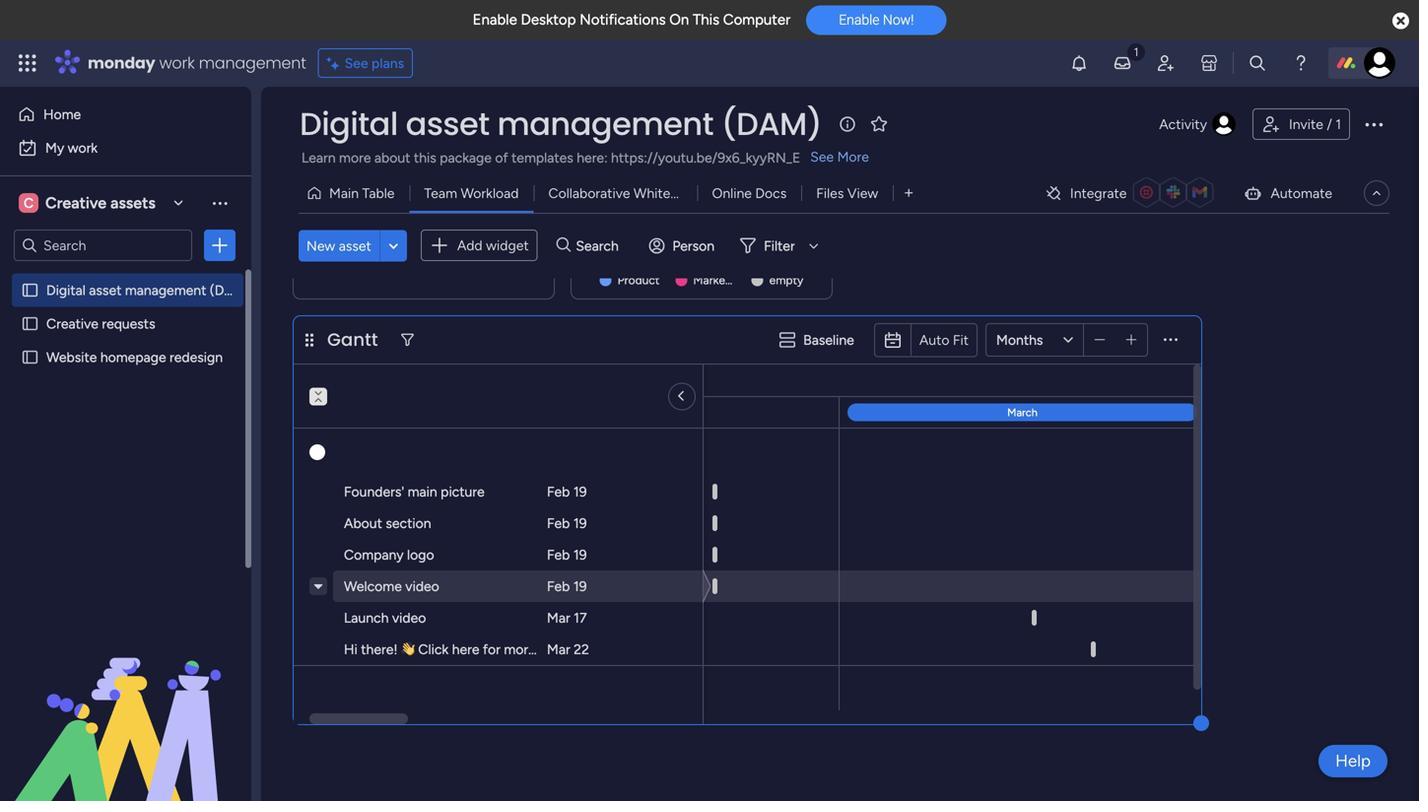 Task type: vqa. For each thing, say whether or not it's contained in the screenshot.
filters to the middle
no



Task type: locate. For each thing, give the bounding box(es) containing it.
work
[[159, 52, 195, 74], [68, 139, 98, 156]]

0 vertical spatial see
[[345, 55, 368, 71]]

video up 👋
[[392, 610, 426, 626]]

creative inside list box
[[46, 315, 98, 332]]

1 vertical spatial work
[[68, 139, 98, 156]]

enable
[[473, 11, 517, 29], [839, 12, 880, 28]]

0 horizontal spatial options image
[[210, 236, 230, 255]]

computer
[[723, 11, 791, 29]]

see left plans
[[345, 55, 368, 71]]

0 vertical spatial work
[[159, 52, 195, 74]]

0 horizontal spatial work
[[68, 139, 98, 156]]

my work option
[[12, 132, 240, 164]]

team
[[424, 185, 457, 202]]

digital up learn
[[300, 102, 398, 146]]

enable now!
[[839, 12, 914, 28]]

3 public board image from the top
[[21, 348, 39, 367]]

angle right image
[[680, 388, 684, 406]]

main
[[408, 484, 437, 500]]

collapse board header image
[[1369, 185, 1385, 201]]

1 vertical spatial mar
[[547, 641, 570, 658]]

more
[[837, 148, 869, 165]]

public board image
[[21, 281, 39, 300], [21, 314, 39, 333], [21, 348, 39, 367]]

1 horizontal spatial (dam)
[[721, 102, 822, 146]]

launch video
[[344, 610, 426, 626]]

0 vertical spatial management
[[199, 52, 306, 74]]

Search field
[[571, 232, 630, 259]]

requests
[[102, 315, 155, 332]]

feb 19
[[547, 484, 587, 500], [547, 515, 587, 532], [547, 547, 587, 563], [547, 578, 587, 595]]

update feed image
[[1113, 53, 1133, 73]]

1 vertical spatial digital asset management (dam)
[[46, 282, 250, 299]]

information
[[539, 641, 611, 658]]

(dam) up redesign
[[210, 282, 250, 299]]

0 vertical spatial more
[[339, 149, 371, 166]]

1 vertical spatial creative
[[46, 315, 98, 332]]

1 image
[[1128, 40, 1145, 63]]

of
[[495, 149, 508, 166]]

4 feb 19 from the top
[[547, 578, 587, 595]]

1 vertical spatial (dam)
[[210, 282, 250, 299]]

0 vertical spatial digital
[[300, 102, 398, 146]]

show board description image
[[836, 114, 860, 134]]

management
[[199, 52, 306, 74], [497, 102, 714, 146], [125, 282, 206, 299]]

1 enable from the left
[[473, 11, 517, 29]]

video
[[405, 578, 439, 595], [392, 610, 426, 626]]

3 feb 19 from the top
[[547, 547, 587, 563]]

website
[[46, 349, 97, 366]]

digital asset management (dam) up requests
[[46, 282, 250, 299]]

my work
[[45, 139, 98, 156]]

mar
[[547, 610, 570, 626], [547, 641, 570, 658]]

work right my
[[68, 139, 98, 156]]

1 vertical spatial video
[[392, 610, 426, 626]]

welcome video
[[344, 578, 439, 595]]

online
[[712, 185, 752, 202]]

video for launch video
[[392, 610, 426, 626]]

public board image left website
[[21, 348, 39, 367]]

enable inside 'button'
[[839, 12, 880, 28]]

v2 search image
[[557, 235, 571, 257]]

see more link
[[809, 147, 871, 167]]

1 horizontal spatial see
[[811, 148, 834, 165]]

3 feb from the top
[[547, 547, 570, 563]]

1 vertical spatial see
[[811, 148, 834, 165]]

caret down image
[[314, 579, 323, 594]]

video for welcome video
[[405, 578, 439, 595]]

monday work management
[[88, 52, 306, 74]]

more right the for
[[504, 641, 536, 658]]

asset inside list box
[[89, 282, 122, 299]]

2 vertical spatial asset
[[89, 282, 122, 299]]

main table button
[[299, 177, 409, 209]]

arrow down image
[[802, 234, 826, 258]]

0 vertical spatial digital asset management (dam)
[[300, 102, 822, 146]]

1 feb from the top
[[547, 484, 570, 500]]

1 feb 19 from the top
[[547, 484, 587, 500]]

more up main table button
[[339, 149, 371, 166]]

0 horizontal spatial asset
[[89, 282, 122, 299]]

1 vertical spatial options image
[[210, 236, 230, 255]]

0 horizontal spatial more
[[339, 149, 371, 166]]

1 horizontal spatial enable
[[839, 12, 880, 28]]

22
[[574, 641, 589, 658]]

0 vertical spatial mar
[[547, 610, 570, 626]]

empty
[[770, 273, 804, 287]]

1 vertical spatial management
[[497, 102, 714, 146]]

filter
[[764, 237, 795, 254]]

on
[[670, 11, 689, 29]]

list box containing digital asset management (dam)
[[0, 270, 251, 640]]

enable now! button
[[807, 5, 947, 35]]

4 feb from the top
[[547, 578, 570, 595]]

files view button
[[802, 177, 893, 209]]

2 19 from the top
[[574, 515, 587, 532]]

work for monday
[[159, 52, 195, 74]]

help button
[[1319, 745, 1388, 778]]

0 vertical spatial asset
[[406, 102, 490, 146]]

mar for mar 22
[[547, 641, 570, 658]]

asset up creative requests
[[89, 282, 122, 299]]

4 19 from the top
[[574, 578, 587, 595]]

notifications image
[[1070, 53, 1089, 73]]

invite members image
[[1156, 53, 1176, 73]]

1 horizontal spatial digital asset management (dam)
[[300, 102, 822, 146]]

this
[[693, 11, 720, 29]]

company
[[344, 547, 404, 563]]

more
[[339, 149, 371, 166], [504, 641, 536, 658]]

files view
[[816, 185, 878, 202]]

1 horizontal spatial more
[[504, 641, 536, 658]]

2 vertical spatial management
[[125, 282, 206, 299]]

here:
[[577, 149, 608, 166]]

creative requests
[[46, 315, 155, 332]]

automate
[[1271, 185, 1333, 202]]

feb for about section
[[547, 515, 570, 532]]

v2 plus image
[[1127, 333, 1137, 347]]

asset right new
[[339, 237, 371, 254]]

mar 17
[[547, 610, 587, 626]]

team workload
[[424, 185, 519, 202]]

march
[[1008, 406, 1038, 419]]

1 vertical spatial digital
[[46, 282, 86, 299]]

person button
[[641, 230, 727, 261]]

asset up package
[[406, 102, 490, 146]]

options image down the workspace options icon
[[210, 236, 230, 255]]

0 horizontal spatial digital asset management (dam)
[[46, 282, 250, 299]]

digital asset management (dam) up the templates
[[300, 102, 822, 146]]

lottie animation element
[[0, 602, 251, 801]]

0 horizontal spatial see
[[345, 55, 368, 71]]

creative right c
[[45, 194, 107, 212]]

list box
[[0, 270, 251, 640]]

new asset
[[307, 237, 371, 254]]

option
[[0, 273, 251, 277]]

0 vertical spatial public board image
[[21, 281, 39, 300]]

2 enable from the left
[[839, 12, 880, 28]]

feb
[[547, 484, 570, 500], [547, 515, 570, 532], [547, 547, 570, 563], [547, 578, 570, 595]]

main table
[[329, 185, 395, 202]]

2 mar from the top
[[547, 641, 570, 658]]

3 19 from the top
[[574, 547, 587, 563]]

1 vertical spatial public board image
[[21, 314, 39, 333]]

1 horizontal spatial asset
[[339, 237, 371, 254]]

(dam)
[[721, 102, 822, 146], [210, 282, 250, 299]]

february
[[646, 406, 689, 419]]

enable for enable desktop notifications on this computer
[[473, 11, 517, 29]]

17
[[574, 610, 587, 626]]

see plans
[[345, 55, 404, 71]]

1 mar from the top
[[547, 610, 570, 626]]

1 horizontal spatial work
[[159, 52, 195, 74]]

0 horizontal spatial enable
[[473, 11, 517, 29]]

see inside learn more about this package of templates here: https://youtu.be/9x6_kyyrn_e see more
[[811, 148, 834, 165]]

work right monday
[[159, 52, 195, 74]]

public board image down workspace icon
[[21, 281, 39, 300]]

1 horizontal spatial options image
[[1362, 112, 1386, 136]]

see left more
[[811, 148, 834, 165]]

1 public board image from the top
[[21, 281, 39, 300]]

work for my
[[68, 139, 98, 156]]

hi
[[344, 641, 358, 658]]

gantt
[[327, 327, 378, 352]]

2 vertical spatial public board image
[[21, 348, 39, 367]]

options image right 1
[[1362, 112, 1386, 136]]

product
[[618, 273, 660, 287]]

video down logo
[[405, 578, 439, 595]]

dapulse close image
[[1393, 11, 1410, 32]]

public board image for creative requests
[[21, 314, 39, 333]]

enable left now!
[[839, 12, 880, 28]]

launch
[[344, 610, 389, 626]]

view
[[848, 185, 878, 202]]

public board image left creative requests
[[21, 314, 39, 333]]

feb for founders' main picture
[[547, 484, 570, 500]]

0 vertical spatial creative
[[45, 194, 107, 212]]

help
[[1336, 751, 1371, 771]]

invite
[[1289, 116, 1324, 133]]

assets
[[110, 194, 156, 212]]

mar left 17
[[547, 610, 570, 626]]

creative
[[45, 194, 107, 212], [46, 315, 98, 332]]

2 feb from the top
[[547, 515, 570, 532]]

baseline button
[[772, 324, 866, 356]]

c
[[24, 195, 34, 211]]

digital up creative requests
[[46, 282, 86, 299]]

see
[[345, 55, 368, 71], [811, 148, 834, 165]]

👋
[[401, 641, 415, 658]]

creative inside workspace selection 'element'
[[45, 194, 107, 212]]

work inside option
[[68, 139, 98, 156]]

enable left desktop
[[473, 11, 517, 29]]

0 vertical spatial video
[[405, 578, 439, 595]]

2 horizontal spatial asset
[[406, 102, 490, 146]]

(dam) up docs
[[721, 102, 822, 146]]

digital
[[300, 102, 398, 146], [46, 282, 86, 299]]

filter button
[[733, 230, 826, 261]]

add widget button
[[421, 230, 538, 261]]

2 feb 19 from the top
[[547, 515, 587, 532]]

select product image
[[18, 53, 37, 73]]

mar left 22
[[547, 641, 570, 658]]

workspace options image
[[210, 193, 230, 213]]

homepage
[[100, 349, 166, 366]]

picture
[[441, 484, 485, 500]]

options image
[[1362, 112, 1386, 136], [210, 236, 230, 255]]

v2 collapse up image
[[310, 395, 327, 408]]

1 vertical spatial asset
[[339, 237, 371, 254]]

auto
[[920, 331, 950, 348]]

2 public board image from the top
[[21, 314, 39, 333]]

john smith image
[[1364, 47, 1396, 79]]

my
[[45, 139, 64, 156]]

home
[[43, 106, 81, 123]]

creative up website
[[46, 315, 98, 332]]

1 19 from the top
[[574, 484, 587, 500]]

learn more about this package of templates here: https://youtu.be/9x6_kyyrn_e see more
[[302, 148, 869, 166]]



Task type: describe. For each thing, give the bounding box(es) containing it.
this
[[414, 149, 436, 166]]

Gantt field
[[322, 327, 383, 353]]

Search in workspace field
[[41, 234, 165, 257]]

→
[[614, 641, 628, 658]]

online docs button
[[697, 177, 802, 209]]

about
[[344, 515, 382, 532]]

enable for enable now!
[[839, 12, 880, 28]]

for
[[483, 641, 501, 658]]

0 vertical spatial (dam)
[[721, 102, 822, 146]]

table
[[362, 185, 395, 202]]

creative for creative assets
[[45, 194, 107, 212]]

Digital asset management (DAM) field
[[295, 102, 827, 146]]

team workload button
[[409, 177, 534, 209]]

feb 19 for company logo
[[547, 547, 587, 563]]

invite / 1
[[1289, 116, 1342, 133]]

plans
[[372, 55, 404, 71]]

add widget
[[457, 237, 529, 254]]

add
[[457, 237, 483, 254]]

public board image for website homepage redesign
[[21, 348, 39, 367]]

19 for welcome video
[[574, 578, 587, 595]]

feb 19 for founders' main picture
[[547, 484, 587, 500]]

main
[[329, 185, 359, 202]]

see inside button
[[345, 55, 368, 71]]

person
[[673, 237, 715, 254]]

1
[[1336, 116, 1342, 133]]

activity
[[1160, 116, 1207, 133]]

collaborative whiteboard button
[[534, 177, 706, 209]]

1 horizontal spatial digital
[[300, 102, 398, 146]]

click
[[418, 641, 449, 658]]

workspace image
[[19, 192, 38, 214]]

management inside list box
[[125, 282, 206, 299]]

angle down image
[[389, 238, 398, 253]]

marketing
[[693, 273, 746, 287]]

logo
[[407, 547, 434, 563]]

there!
[[361, 641, 398, 658]]

learn
[[302, 149, 336, 166]]

workload
[[461, 185, 519, 202]]

more inside learn more about this package of templates here: https://youtu.be/9x6_kyyrn_e see more
[[339, 149, 371, 166]]

monday
[[88, 52, 155, 74]]

19 for founders' main picture
[[574, 484, 587, 500]]

feb for company logo
[[547, 547, 570, 563]]

feb 19 for welcome video
[[547, 578, 587, 595]]

company logo
[[344, 547, 434, 563]]

auto fit
[[920, 331, 969, 348]]

my work link
[[12, 132, 240, 164]]

feb for welcome video
[[547, 578, 570, 595]]

search everything image
[[1248, 53, 1268, 73]]

v2 collapse down image
[[310, 381, 327, 394]]

https://youtu.be/9x6_kyyrn_e
[[611, 149, 801, 166]]

hi there!   👋  click here for more information  →
[[344, 641, 628, 658]]

0 horizontal spatial digital
[[46, 282, 86, 299]]

docs
[[755, 185, 787, 202]]

about
[[374, 149, 411, 166]]

public board image for digital asset management (dam)
[[21, 281, 39, 300]]

collaborative
[[549, 185, 630, 202]]

months
[[997, 332, 1043, 348]]

add to favorites image
[[869, 114, 889, 134]]

creative for creative requests
[[46, 315, 98, 332]]

19 for company logo
[[574, 547, 587, 563]]

creative assets
[[45, 194, 156, 212]]

see plans button
[[318, 48, 413, 78]]

mar for mar 17
[[547, 610, 570, 626]]

website homepage redesign
[[46, 349, 223, 366]]

/
[[1327, 116, 1332, 133]]

add view image
[[905, 186, 913, 200]]

here
[[452, 641, 480, 658]]

home link
[[12, 99, 240, 130]]

january
[[294, 406, 332, 419]]

2024
[[661, 372, 694, 389]]

templates
[[512, 149, 573, 166]]

redesign
[[170, 349, 223, 366]]

integrate button
[[1037, 173, 1228, 214]]

feb 19 for about section
[[547, 515, 587, 532]]

lottie animation image
[[0, 602, 251, 801]]

package
[[440, 149, 492, 166]]

automate button
[[1236, 177, 1341, 209]]

auto fit button
[[912, 324, 977, 356]]

files
[[816, 185, 844, 202]]

new asset button
[[299, 230, 379, 261]]

0 horizontal spatial (dam)
[[210, 282, 250, 299]]

desktop
[[521, 11, 576, 29]]

enable desktop notifications on this computer
[[473, 11, 791, 29]]

workspace selection element
[[19, 191, 159, 215]]

v2 minus image
[[1095, 333, 1105, 347]]

monday marketplace image
[[1200, 53, 1219, 73]]

activity button
[[1152, 108, 1245, 140]]

0 vertical spatial options image
[[1362, 112, 1386, 136]]

now!
[[883, 12, 914, 28]]

fit
[[953, 331, 969, 348]]

founders' main picture
[[344, 484, 485, 500]]

notifications
[[580, 11, 666, 29]]

home option
[[12, 99, 240, 130]]

1 vertical spatial more
[[504, 641, 536, 658]]

19 for about section
[[574, 515, 587, 532]]

dapulse drag handle 3 image
[[306, 333, 313, 347]]

collaborative whiteboard online docs
[[549, 185, 787, 202]]

whiteboard
[[634, 185, 706, 202]]

invite / 1 button
[[1253, 108, 1350, 140]]

new
[[307, 237, 335, 254]]

section
[[386, 515, 431, 532]]

help image
[[1291, 53, 1311, 73]]

founders'
[[344, 484, 404, 500]]

asset inside button
[[339, 237, 371, 254]]

more dots image
[[1164, 333, 1178, 347]]



